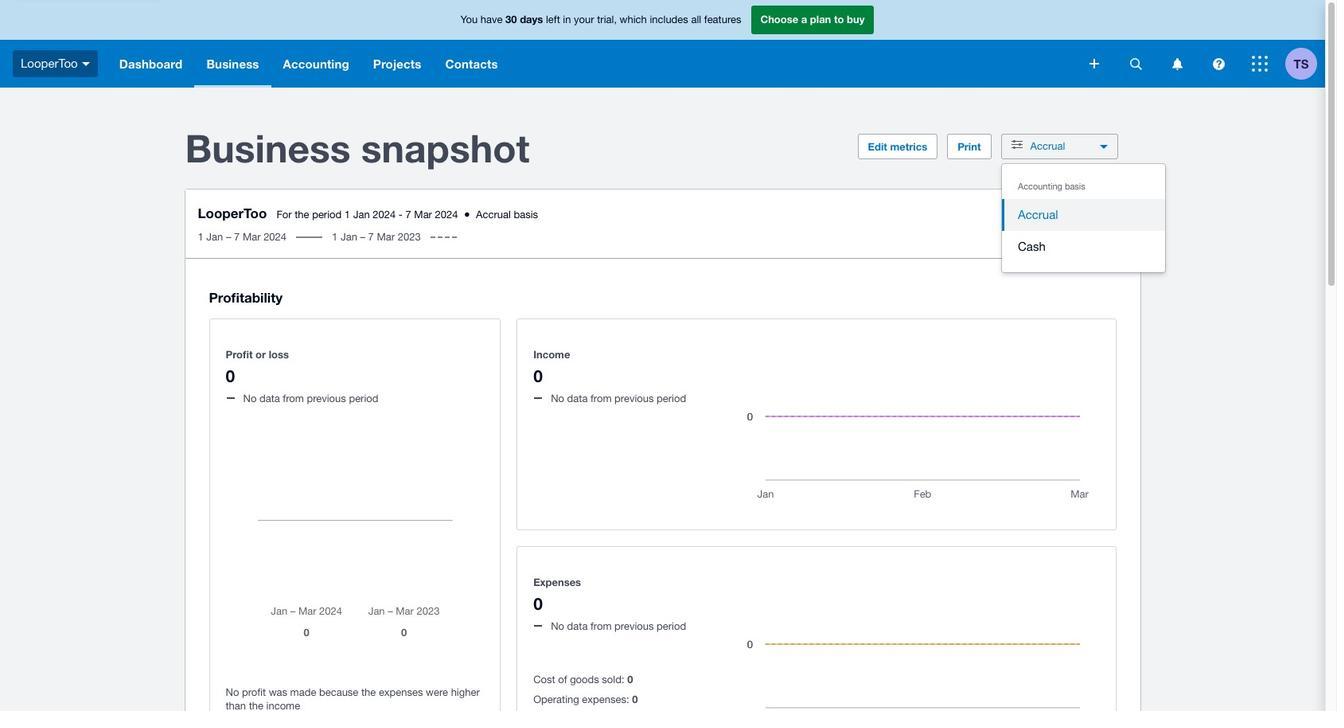 Task type: locate. For each thing, give the bounding box(es) containing it.
accrual
[[1031, 140, 1066, 152], [1018, 208, 1059, 221], [476, 209, 511, 221]]

2024 down for
[[264, 231, 287, 243]]

income
[[266, 700, 300, 711]]

0 vertical spatial basis
[[1065, 182, 1086, 191]]

for the period 1 jan 2024 - 7 mar 2024  ●  accrual basis
[[277, 209, 538, 221]]

your
[[574, 14, 594, 26]]

0 inside profit or loss 0
[[226, 366, 235, 386]]

no
[[243, 392, 257, 404], [551, 392, 565, 404], [551, 620, 565, 632], [226, 686, 239, 698]]

no for income 0
[[551, 392, 565, 404]]

you
[[461, 14, 478, 26]]

0 horizontal spatial –
[[226, 231, 231, 243]]

2024 for mar
[[264, 231, 287, 243]]

0 horizontal spatial accounting
[[283, 57, 349, 71]]

1 horizontal spatial basis
[[1065, 182, 1086, 191]]

7 right -
[[406, 209, 411, 221]]

accounting button
[[271, 40, 361, 88]]

data down income 0 at the left
[[567, 392, 588, 404]]

from
[[283, 392, 304, 404], [591, 392, 612, 404], [591, 620, 612, 632]]

previous
[[307, 392, 346, 404], [615, 392, 654, 404], [615, 620, 654, 632]]

0 vertical spatial loopertoo
[[21, 56, 78, 70]]

1 horizontal spatial mar
[[377, 231, 395, 243]]

the right because
[[361, 686, 376, 698]]

edit metrics button
[[858, 134, 938, 159]]

-
[[399, 209, 403, 221]]

1 horizontal spatial 7
[[368, 231, 374, 243]]

None field
[[1002, 163, 1166, 273]]

data down profit or loss 0
[[260, 392, 280, 404]]

jan left 2023 at left
[[341, 231, 357, 243]]

svg image
[[1130, 58, 1142, 70], [1213, 58, 1225, 70]]

sold:
[[602, 674, 625, 686]]

group containing accrual
[[1002, 164, 1166, 272]]

1 horizontal spatial 1
[[332, 231, 338, 243]]

–
[[226, 231, 231, 243], [360, 231, 365, 243]]

profit or loss 0
[[226, 348, 289, 386]]

1
[[345, 209, 350, 221], [198, 231, 204, 243], [332, 231, 338, 243]]

data down expenses 0
[[567, 620, 588, 632]]

– up profitability at left top
[[226, 231, 231, 243]]

no up than
[[226, 686, 239, 698]]

2 horizontal spatial the
[[361, 686, 376, 698]]

0 down 'profit'
[[226, 366, 235, 386]]

jan up 1 jan – 7 mar 2023
[[353, 209, 370, 221]]

2024 right -
[[435, 209, 458, 221]]

accounting inside "list box"
[[1018, 182, 1063, 191]]

0 horizontal spatial 2024
[[264, 231, 287, 243]]

period for profit or loss 0
[[349, 392, 379, 404]]

1 svg image from the left
[[1130, 58, 1142, 70]]

1 vertical spatial basis
[[514, 209, 538, 221]]

2 – from the left
[[360, 231, 365, 243]]

accrual inside accrual button
[[1018, 208, 1059, 221]]

days
[[520, 13, 543, 26]]

data for profit or loss 0
[[260, 392, 280, 404]]

mar for 1 jan – 7 mar 2024
[[243, 231, 261, 243]]

to left buy
[[834, 13, 844, 26]]

choose
[[761, 13, 799, 26]]

mar for 1 jan – 7 mar 2023
[[377, 231, 395, 243]]

all
[[691, 14, 702, 26]]

data for income 0
[[567, 392, 588, 404]]

expenses
[[534, 575, 581, 588]]

or
[[256, 348, 266, 361]]

accounting for accounting
[[283, 57, 349, 71]]

mar right -
[[414, 209, 432, 221]]

cash button
[[1002, 231, 1166, 263]]

7 left 2023 at left
[[368, 231, 374, 243]]

0 vertical spatial the
[[295, 209, 309, 221]]

no data from previous period
[[243, 392, 379, 404], [551, 392, 687, 404], [551, 620, 687, 632]]

jan up profitability at left top
[[206, 231, 223, 243]]

no down income 0 at the left
[[551, 392, 565, 404]]

– left 2023 at left
[[360, 231, 365, 243]]

1 horizontal spatial –
[[360, 231, 365, 243]]

was
[[269, 686, 287, 698]]

0 down expenses
[[534, 594, 543, 614]]

1 horizontal spatial 2024
[[373, 209, 396, 221]]

no for profit or loss 0
[[243, 392, 257, 404]]

banner
[[0, 0, 1326, 88]]

features
[[705, 14, 742, 26]]

goods
[[570, 674, 599, 686]]

7
[[406, 209, 411, 221], [234, 231, 240, 243], [368, 231, 374, 243]]

business button
[[195, 40, 271, 88]]

1 horizontal spatial loopertoo
[[198, 205, 267, 221]]

no down expenses 0
[[551, 620, 565, 632]]

snapshot
[[361, 125, 530, 170]]

jan
[[353, 209, 370, 221], [206, 231, 223, 243], [341, 231, 357, 243]]

1 horizontal spatial svg image
[[1213, 58, 1225, 70]]

to inside popup button
[[1071, 213, 1080, 225]]

the right for
[[295, 209, 309, 221]]

1 vertical spatial business
[[185, 125, 351, 170]]

0 vertical spatial accounting
[[283, 57, 349, 71]]

cost of goods sold: 0 operating expenses: 0
[[534, 673, 638, 706]]

0 horizontal spatial svg image
[[1130, 58, 1142, 70]]

0 vertical spatial to
[[834, 13, 844, 26]]

expenses 0
[[534, 575, 581, 614]]

1 vertical spatial the
[[361, 686, 376, 698]]

year
[[1048, 213, 1068, 225]]

svg image
[[1252, 56, 1268, 72], [1172, 58, 1183, 70], [1090, 59, 1100, 68], [82, 62, 90, 66]]

accounting inside dropdown button
[[283, 57, 349, 71]]

business
[[207, 57, 259, 71], [185, 125, 351, 170]]

you have 30 days left in your trial, which includes all features
[[461, 13, 742, 26]]

no data from previous period down income 0 at the left
[[551, 392, 687, 404]]

1 vertical spatial accounting
[[1018, 182, 1063, 191]]

to right year at the right top
[[1071, 213, 1080, 225]]

accounting for accounting basis
[[1018, 182, 1063, 191]]

accounting basis
[[1018, 182, 1086, 191]]

to
[[834, 13, 844, 26], [1071, 213, 1080, 225]]

7 up profitability at left top
[[234, 231, 240, 243]]

svg image inside loopertoo popup button
[[82, 62, 90, 66]]

1 for 1 jan – 7 mar 2024
[[198, 231, 204, 243]]

0 horizontal spatial loopertoo
[[21, 56, 78, 70]]

0 down income
[[534, 366, 543, 386]]

2 vertical spatial the
[[249, 700, 264, 711]]

basis
[[1065, 182, 1086, 191], [514, 209, 538, 221]]

accounting
[[283, 57, 349, 71], [1018, 182, 1063, 191]]

contacts
[[445, 57, 498, 71]]

1 vertical spatial to
[[1071, 213, 1080, 225]]

business inside popup button
[[207, 57, 259, 71]]

have
[[481, 14, 503, 26]]

accrual inside accrual popup button
[[1031, 140, 1066, 152]]

1 for 1 jan – 7 mar 2023
[[332, 231, 338, 243]]

mar
[[414, 209, 432, 221], [243, 231, 261, 243], [377, 231, 395, 243]]

previous for expenses 0
[[615, 620, 654, 632]]

period
[[312, 209, 342, 221], [349, 392, 379, 404], [657, 392, 687, 404], [657, 620, 687, 632]]

1 horizontal spatial to
[[1071, 213, 1080, 225]]

contacts button
[[433, 40, 510, 88]]

business for business snapshot
[[185, 125, 351, 170]]

projects button
[[361, 40, 433, 88]]

business snapshot
[[185, 125, 530, 170]]

operating
[[534, 694, 579, 706]]

no data from previous period up sold:
[[551, 620, 687, 632]]

group
[[1002, 164, 1166, 272]]

no down profit or loss 0
[[243, 392, 257, 404]]

0 horizontal spatial mar
[[243, 231, 261, 243]]

1 – from the left
[[226, 231, 231, 243]]

2024
[[373, 209, 396, 221], [435, 209, 458, 221], [264, 231, 287, 243]]

no inside no profit was made because the expenses were higher than the income
[[226, 686, 239, 698]]

banner containing ts
[[0, 0, 1326, 88]]

basis inside "list box"
[[1065, 182, 1086, 191]]

dashboard link
[[107, 40, 195, 88]]

0 horizontal spatial 1
[[198, 231, 204, 243]]

the
[[295, 209, 309, 221], [361, 686, 376, 698], [249, 700, 264, 711]]

2 horizontal spatial 1
[[345, 209, 350, 221]]

accrual button
[[1002, 199, 1166, 231]]

30
[[506, 13, 517, 26]]

1 horizontal spatial accounting
[[1018, 182, 1063, 191]]

mar left 2023 at left
[[377, 231, 395, 243]]

to inside banner
[[834, 13, 844, 26]]

0 vertical spatial business
[[207, 57, 259, 71]]

0
[[226, 366, 235, 386], [534, 366, 543, 386], [534, 594, 543, 614], [628, 673, 633, 686], [632, 693, 638, 706]]

– for 7 mar 2023
[[360, 231, 365, 243]]

0 horizontal spatial 7
[[234, 231, 240, 243]]

loopertoo
[[21, 56, 78, 70], [198, 205, 267, 221]]

0 horizontal spatial to
[[834, 13, 844, 26]]

period for expenses 0
[[657, 620, 687, 632]]

no data from previous period down loss
[[243, 392, 379, 404]]

dashboard
[[119, 57, 183, 71]]

data
[[260, 392, 280, 404], [567, 392, 588, 404], [567, 620, 588, 632]]

for
[[277, 209, 292, 221]]

from for income 0
[[591, 392, 612, 404]]

the down profit
[[249, 700, 264, 711]]

mar up profitability at left top
[[243, 231, 261, 243]]

higher
[[451, 686, 480, 698]]

2024 left -
[[373, 209, 396, 221]]

choose a plan to buy
[[761, 13, 865, 26]]



Task type: vqa. For each thing, say whether or not it's contained in the screenshot.
Accrual button
yes



Task type: describe. For each thing, give the bounding box(es) containing it.
2 svg image from the left
[[1213, 58, 1225, 70]]

2023
[[398, 231, 421, 243]]

– for 7 mar 2024
[[226, 231, 231, 243]]

ts
[[1294, 56, 1309, 70]]

1 vertical spatial loopertoo
[[198, 205, 267, 221]]

expenses
[[379, 686, 423, 698]]

no for expenses 0
[[551, 620, 565, 632]]

no data from previous period for profit or loss 0
[[243, 392, 379, 404]]

year to date
[[1048, 213, 1103, 225]]

from for profit or loss 0
[[283, 392, 304, 404]]

2 horizontal spatial mar
[[414, 209, 432, 221]]

previous for profit or loss 0
[[307, 392, 346, 404]]

income
[[534, 348, 570, 361]]

cost
[[534, 674, 555, 686]]

projects
[[373, 57, 422, 71]]

group inside field
[[1002, 164, 1166, 272]]

2 horizontal spatial 7
[[406, 209, 411, 221]]

print
[[958, 140, 981, 153]]

profitability
[[209, 289, 283, 306]]

no profit was made because the expenses were higher than the income
[[226, 686, 480, 711]]

period for income 0
[[657, 392, 687, 404]]

because
[[319, 686, 359, 698]]

accounting basis list box
[[1002, 164, 1166, 272]]

loopertoo inside popup button
[[21, 56, 78, 70]]

2024 for jan
[[373, 209, 396, 221]]

7 for 1 jan – 7 mar 2024
[[234, 231, 240, 243]]

0 right sold:
[[628, 673, 633, 686]]

business for business
[[207, 57, 259, 71]]

edit
[[868, 140, 888, 153]]

print button
[[948, 134, 992, 159]]

7 for 1 jan – 7 mar 2023
[[368, 231, 374, 243]]

1 jan – 7 mar 2023
[[332, 231, 421, 243]]

data for expenses 0
[[567, 620, 588, 632]]

1 horizontal spatial the
[[295, 209, 309, 221]]

were
[[426, 686, 448, 698]]

0 inside expenses 0
[[534, 594, 543, 614]]

0 horizontal spatial basis
[[514, 209, 538, 221]]

jan for 1 jan – 7 mar 2023
[[341, 231, 357, 243]]

in
[[563, 14, 571, 26]]

date
[[1083, 213, 1103, 225]]

cash
[[1018, 240, 1046, 253]]

plan
[[810, 13, 832, 26]]

loss
[[269, 348, 289, 361]]

expenses:
[[582, 694, 629, 706]]

income 0
[[534, 348, 570, 386]]

trial,
[[597, 14, 617, 26]]

accrual for accrual button
[[1018, 208, 1059, 221]]

loopertoo button
[[0, 40, 107, 88]]

a
[[802, 13, 808, 26]]

0 inside income 0
[[534, 366, 543, 386]]

jan for 1 jan – 7 mar 2024
[[206, 231, 223, 243]]

previous for income 0
[[615, 392, 654, 404]]

no data from previous period for income 0
[[551, 392, 687, 404]]

than
[[226, 700, 246, 711]]

includes
[[650, 14, 689, 26]]

none field containing accrual
[[1002, 163, 1166, 273]]

edit metrics
[[868, 140, 928, 153]]

which
[[620, 14, 647, 26]]

left
[[546, 14, 560, 26]]

buy
[[847, 13, 865, 26]]

profit
[[242, 686, 266, 698]]

ts button
[[1286, 40, 1326, 88]]

metrics
[[891, 140, 928, 153]]

made
[[290, 686, 316, 698]]

from for expenses 0
[[591, 620, 612, 632]]

accrual for accrual popup button
[[1031, 140, 1066, 152]]

no data from previous period for expenses 0
[[551, 620, 687, 632]]

profit
[[226, 348, 253, 361]]

0 right expenses:
[[632, 693, 638, 706]]

year to date button
[[1022, 207, 1128, 233]]

2 horizontal spatial 2024
[[435, 209, 458, 221]]

1 jan – 7 mar 2024
[[198, 231, 287, 243]]

0 horizontal spatial the
[[249, 700, 264, 711]]

of
[[558, 674, 567, 686]]

accrual button
[[1001, 134, 1118, 159]]



